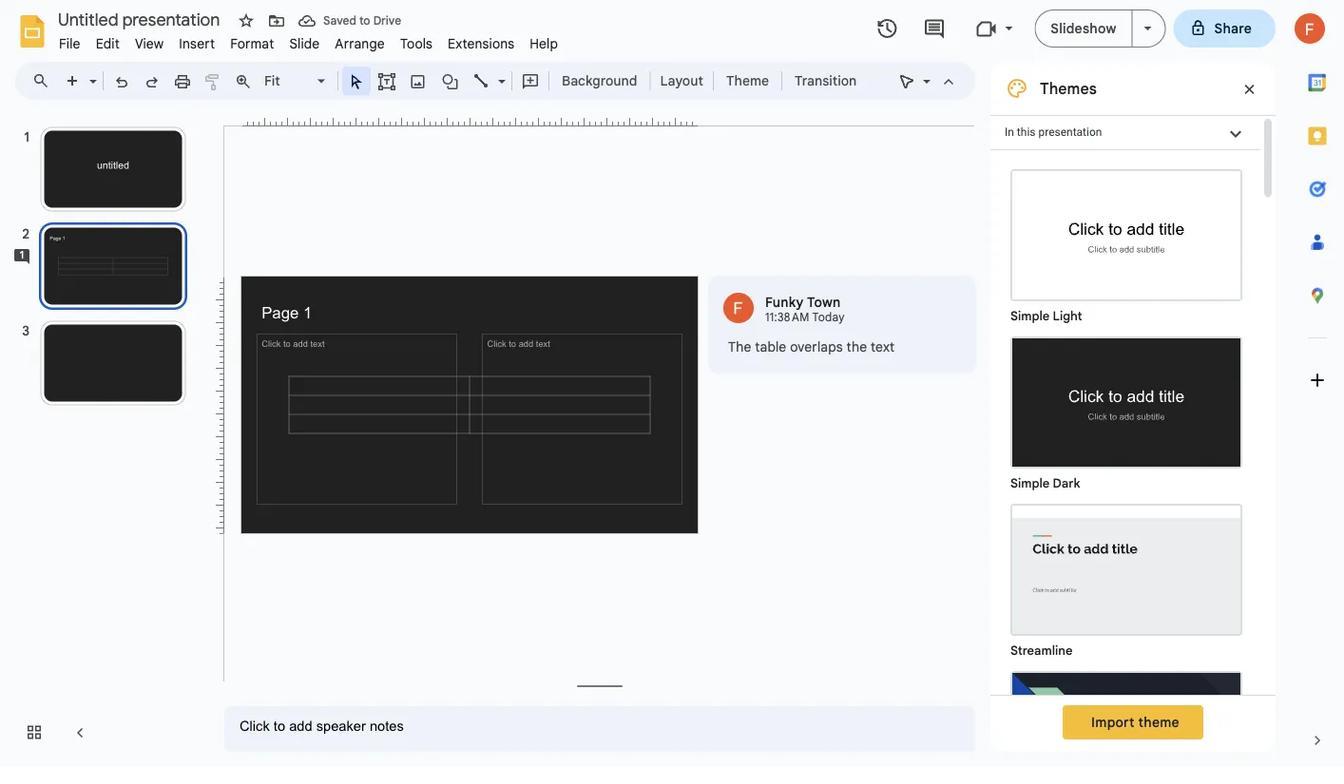 Task type: vqa. For each thing, say whether or not it's contained in the screenshot.
tab list
yes



Task type: describe. For each thing, give the bounding box(es) containing it.
in this presentation tab
[[991, 115, 1261, 150]]

insert image image
[[407, 68, 429, 94]]

layout
[[660, 72, 704, 89]]

background
[[562, 72, 638, 89]]

tools
[[400, 35, 433, 52]]

themes section
[[991, 62, 1276, 767]]

menu bar inside menu bar 'banner'
[[51, 25, 566, 56]]

table
[[755, 339, 787, 355]]

shape image
[[440, 68, 462, 94]]

funky town 11:38 am today
[[765, 294, 845, 325]]

extensions menu item
[[440, 32, 522, 55]]

the table overlaps the text
[[728, 339, 895, 355]]

the
[[847, 339, 867, 355]]

to
[[359, 14, 370, 28]]

streamline
[[1011, 643, 1073, 658]]

themes application
[[0, 0, 1345, 767]]

Focus radio
[[1001, 662, 1252, 767]]

Simple Dark radio
[[1001, 327, 1252, 494]]

file menu item
[[51, 32, 88, 55]]

simple for simple light
[[1011, 309, 1050, 324]]

Zoom text field
[[261, 68, 315, 94]]

arrange
[[335, 35, 385, 52]]

in this presentation
[[1005, 126, 1102, 139]]

import theme button
[[1063, 706, 1204, 740]]

theme button
[[718, 67, 778, 95]]

in
[[1005, 126, 1014, 139]]

Menus field
[[24, 68, 66, 94]]

11:38 am
[[765, 310, 810, 325]]

transition
[[795, 72, 857, 89]]

main toolbar
[[56, 67, 866, 95]]

tools menu item
[[393, 32, 440, 55]]

presentation
[[1039, 126, 1102, 139]]

themes
[[1040, 79, 1097, 98]]

simple dark
[[1011, 476, 1081, 491]]

dark
[[1053, 476, 1081, 491]]

extensions
[[448, 35, 515, 52]]

share
[[1215, 20, 1252, 37]]

today
[[812, 310, 845, 325]]

text
[[871, 339, 895, 355]]

tab list inside menu bar 'banner'
[[1291, 56, 1345, 714]]

slide menu item
[[282, 32, 327, 55]]

list inside the themes application
[[708, 276, 977, 374]]

slideshow
[[1051, 20, 1117, 37]]

share button
[[1174, 10, 1276, 48]]

edit menu item
[[88, 32, 127, 55]]

edit
[[96, 35, 120, 52]]



Task type: locate. For each thing, give the bounding box(es) containing it.
saved to drive
[[323, 14, 401, 28]]

navigation inside the themes application
[[0, 107, 209, 767]]

Streamline radio
[[1001, 494, 1252, 662]]

simple inside radio
[[1011, 309, 1050, 324]]

option group inside themes section
[[991, 150, 1261, 767]]

insert
[[179, 35, 215, 52]]

list containing funky town
[[708, 276, 977, 374]]

Rename text field
[[51, 8, 231, 30]]

theme
[[726, 72, 769, 89]]

tab list
[[1291, 56, 1345, 714]]

slide
[[289, 35, 320, 52]]

2 simple from the top
[[1011, 476, 1050, 491]]

town
[[807, 294, 841, 310]]

format
[[230, 35, 274, 52]]

import
[[1092, 714, 1135, 731]]

simple inside option
[[1011, 476, 1050, 491]]

saved
[[323, 14, 356, 28]]

help menu item
[[522, 32, 566, 55]]

help
[[530, 35, 558, 52]]

Star checkbox
[[233, 8, 260, 34]]

this
[[1017, 126, 1036, 139]]

funky town image
[[724, 293, 754, 323]]

list
[[708, 276, 977, 374]]

drive
[[373, 14, 401, 28]]

layout button
[[655, 67, 709, 95]]

Zoom field
[[259, 68, 334, 95]]

simple
[[1011, 309, 1050, 324], [1011, 476, 1050, 491]]

option group containing simple light
[[991, 150, 1261, 767]]

format menu item
[[223, 32, 282, 55]]

import theme
[[1092, 714, 1180, 731]]

presentation options image
[[1144, 27, 1152, 30]]

theme
[[1139, 714, 1180, 731]]

simple for simple dark
[[1011, 476, 1050, 491]]

arrange menu item
[[327, 32, 393, 55]]

transition button
[[786, 67, 865, 95]]

funky
[[765, 294, 804, 310]]

background button
[[553, 67, 646, 95]]

1 vertical spatial simple
[[1011, 476, 1050, 491]]

1 simple from the top
[[1011, 309, 1050, 324]]

overlaps
[[790, 339, 843, 355]]

light
[[1053, 309, 1083, 324]]

menu bar containing file
[[51, 25, 566, 56]]

option group
[[991, 150, 1261, 767]]

Simple Light radio
[[1001, 160, 1252, 767]]

view menu item
[[127, 32, 171, 55]]

menu bar banner
[[0, 0, 1345, 767]]

navigation
[[0, 107, 209, 767]]

the
[[728, 339, 752, 355]]

simple left light
[[1011, 309, 1050, 324]]

saved to drive button
[[294, 8, 406, 34]]

menu bar
[[51, 25, 566, 56]]

0 vertical spatial simple
[[1011, 309, 1050, 324]]

simple light
[[1011, 309, 1083, 324]]

mode and view toolbar
[[892, 62, 964, 100]]

view
[[135, 35, 164, 52]]

slideshow button
[[1035, 10, 1133, 48]]

focus image
[[1013, 673, 1241, 767]]

new slide with layout image
[[85, 68, 97, 75]]

file
[[59, 35, 80, 52]]

simple left dark
[[1011, 476, 1050, 491]]

insert menu item
[[171, 32, 223, 55]]



